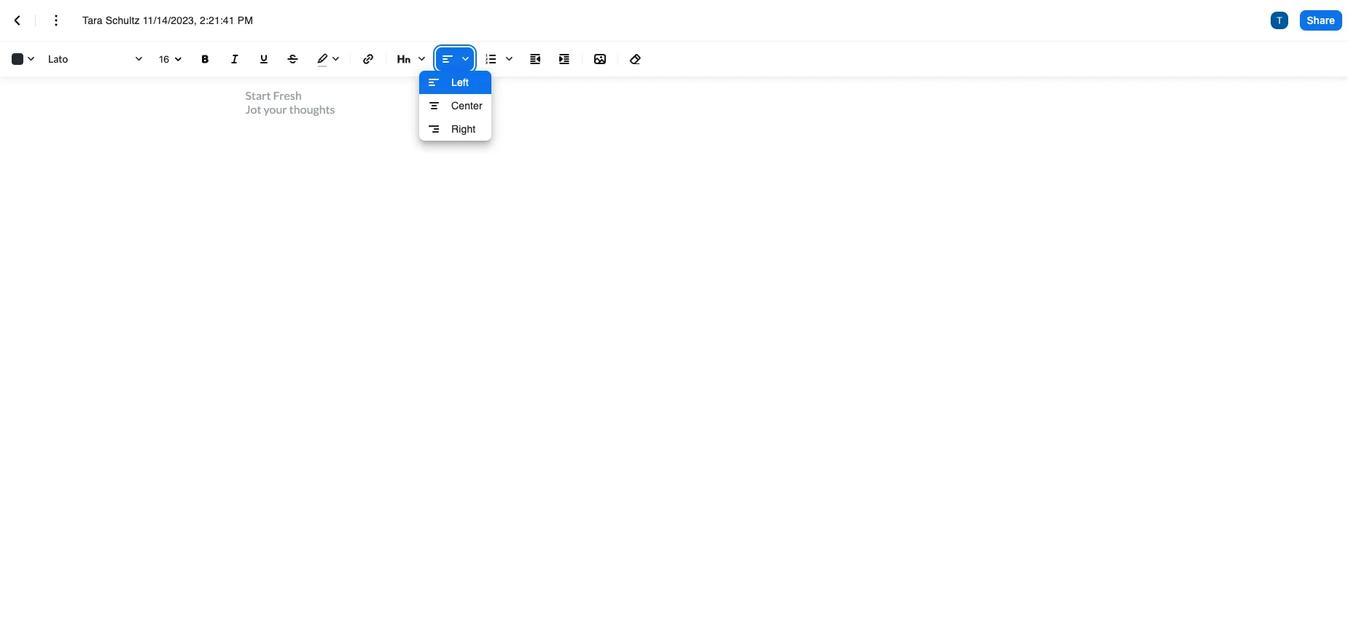 Task type: describe. For each thing, give the bounding box(es) containing it.
center
[[451, 100, 483, 111]]

list box containing left
[[419, 71, 491, 141]]

decrease indent image
[[527, 50, 544, 68]]

center element
[[425, 97, 449, 114]]

tara schultz image
[[1271, 12, 1288, 29]]

left option
[[419, 71, 491, 94]]

all notes image
[[9, 12, 26, 29]]

center image
[[425, 97, 443, 114]]

italic image
[[226, 50, 244, 68]]

share button
[[1300, 10, 1343, 31]]

heading image
[[392, 47, 430, 71]]

link image
[[360, 50, 377, 68]]

font image
[[45, 47, 147, 71]]



Task type: vqa. For each thing, say whether or not it's contained in the screenshot.
Profile picture
no



Task type: locate. For each thing, give the bounding box(es) containing it.
clear style image
[[627, 50, 645, 68]]

left element
[[425, 74, 449, 91]]

list box
[[419, 71, 491, 141]]

right image
[[425, 120, 443, 138]]

text highlight image
[[311, 47, 344, 71]]

left image
[[425, 74, 443, 91]]

None text field
[[82, 13, 276, 28]]

share
[[1307, 14, 1335, 26]]

left
[[451, 76, 469, 88]]

underline image
[[255, 50, 273, 68]]

right element
[[425, 120, 449, 138]]

list image
[[480, 47, 518, 71]]

strikethrough image
[[284, 50, 302, 68]]

bold image
[[197, 50, 214, 68]]

more image
[[47, 12, 65, 29]]

right
[[451, 123, 476, 135]]

color image
[[6, 47, 39, 71]]

increase indent image
[[556, 50, 573, 68]]

insert image image
[[591, 50, 609, 68]]

right option
[[419, 117, 491, 141]]

center option
[[419, 94, 491, 117]]



